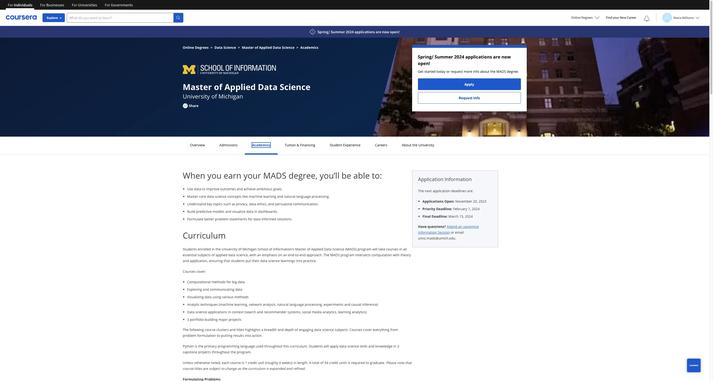 Task type: vqa. For each thing, say whether or not it's contained in the screenshot.


Task type: locate. For each thing, give the bounding box(es) containing it.
essential
[[183, 253, 197, 258]]

applied inside students enrolled in the university of michigan school of information's master of applied data science (mads) program will take courses in all essential subjects of applied data science, with an emphasis on an end-to-end approach. the mads program intersects computation with theory and application, ensuring that students put their data science learnings into practice.
[[311, 247, 323, 252]]

3 inside python is the primary programming language used throughout this curriculum. students will apply data science skills and knowledge in 3 capstone projects throughout the program.
[[397, 344, 399, 349]]

science down emphasis
[[268, 259, 280, 263]]

persuasive
[[275, 202, 292, 207]]

into down highlights
[[245, 334, 251, 338]]

0 horizontal spatial spring/ summer 2024 applications are now open!
[[318, 29, 400, 34]]

overview
[[190, 143, 205, 147]]

and inside python is the primary programming language used throughout this curriculum. students will apply data science skills and knowledge in 3 capstone projects throughout the program.
[[368, 344, 375, 349]]

students up total
[[309, 344, 323, 349]]

0 horizontal spatial titles
[[194, 367, 202, 371]]

in up refined.
[[294, 361, 297, 365]]

application
[[418, 176, 444, 183]]

as right change
[[238, 367, 241, 371]]

major
[[218, 318, 228, 322]]

0 horizontal spatial the
[[183, 328, 189, 332]]

results
[[233, 334, 244, 338]]

able
[[354, 170, 370, 181]]

learning down ambitious
[[263, 194, 276, 199]]

for right statements
[[248, 217, 253, 222]]

0 vertical spatial open!
[[390, 29, 400, 34]]

for for governments
[[105, 2, 110, 7]]

1 vertical spatial program
[[341, 253, 355, 258]]

that inside students enrolled in the university of michigan school of information's master of applied data science (mads) program will take courses in all essential subjects of applied data science, with an emphasis on an end-to-end approach. the mads program intersects computation with theory and application, ensuring that students put their data science learnings into practice.
[[224, 259, 230, 263]]

application,
[[190, 259, 208, 263]]

course inside the following course clusters and titles highlights a breadth and depth of engaging data science subjects. courses cover everything from problem formulation to putting results into action.
[[205, 328, 216, 332]]

data up techniques in the bottom of the page
[[205, 295, 212, 300]]

0 horizontal spatial university
[[183, 92, 210, 100]]

and up putting
[[230, 328, 236, 332]]

list item containing final deadline:
[[423, 214, 492, 219]]

big
[[232, 280, 237, 284]]

0 vertical spatial summer
[[331, 29, 345, 34]]

list containing use data to improve outcomes and achieve ambitious goals.
[[185, 187, 412, 222]]

python is the primary programming language used throughout this curriculum. students will apply data science skills and knowledge in 3 capstone projects throughout the program.
[[183, 344, 399, 355]]

2 > from the left
[[238, 45, 240, 50]]

data right use
[[194, 187, 201, 191]]

your up achieve
[[244, 170, 261, 181]]

degrees left find
[[582, 15, 593, 20]]

master
[[242, 45, 254, 50], [183, 81, 212, 93], [187, 194, 198, 199], [295, 247, 306, 252]]

1 vertical spatial applications
[[465, 54, 492, 60]]

online degrees
[[571, 15, 593, 20]]

share
[[189, 103, 199, 108]]

2 vertical spatial university
[[222, 247, 238, 252]]

2 horizontal spatial university
[[419, 143, 434, 147]]

as inside please note that course titles are subject to change as the curriculum is expanded and refined.
[[238, 367, 241, 371]]

projects down context
[[229, 318, 241, 322]]

emphasis
[[262, 253, 277, 258]]

information
[[445, 176, 472, 183], [418, 230, 437, 235]]

students inside students enrolled in the university of michigan school of information's master of applied data science (mads) program will take courses in all essential subjects of applied data science, with an emphasis on an end-to-end approach. the mads program intersects computation with theory and application, ensuring that students put their data science learnings into practice.
[[183, 247, 197, 252]]

to down each
[[221, 367, 225, 371]]

the next application deadlines are:
[[418, 189, 474, 193]]

unit
[[258, 361, 264, 365]]

that down applied at the left bottom of page
[[224, 259, 230, 263]]

to inside list item
[[202, 187, 205, 191]]

analytic techniques (machine learning, network analysis, natural language processing, experiments and causal inference) list item
[[187, 302, 412, 307]]

theory
[[401, 253, 411, 258]]

credit right 1
[[248, 361, 257, 365]]

as inside list item
[[232, 202, 235, 207]]

program
[[358, 247, 372, 252], [341, 253, 355, 258]]

that right note
[[405, 361, 412, 365]]

1 for from the left
[[8, 2, 13, 7]]

2 vertical spatial applied
[[311, 247, 323, 252]]

an
[[458, 224, 462, 229], [257, 253, 261, 258], [283, 253, 287, 258]]

0 horizontal spatial are
[[203, 367, 208, 371]]

are inside spring/ summer 2024 applications are now open!
[[493, 54, 501, 60]]

3 left portfolio-
[[187, 318, 189, 322]]

the up applied at the left bottom of page
[[216, 247, 221, 252]]

to down clusters
[[217, 334, 220, 338]]

2 vertical spatial course
[[183, 367, 194, 371]]

0 horizontal spatial that
[[224, 259, 230, 263]]

python
[[183, 344, 194, 349]]

for
[[248, 217, 253, 222], [227, 280, 231, 284]]

and down essential
[[183, 259, 189, 263]]

1 horizontal spatial or
[[451, 230, 454, 235]]

1 horizontal spatial mads
[[330, 253, 340, 258]]

and up dashboards.
[[268, 202, 274, 207]]

1 horizontal spatial >
[[238, 45, 240, 50]]

1 horizontal spatial methods
[[235, 295, 249, 300]]

deadline: up final deadline: march 15, 2024
[[436, 207, 452, 211]]

information up deadlines in the right of the page
[[445, 176, 472, 183]]

find your new career link
[[604, 15, 639, 21]]

universities
[[78, 2, 97, 7]]

1 vertical spatial list item
[[423, 207, 492, 212]]

1 horizontal spatial your
[[613, 15, 619, 20]]

with down courses
[[393, 253, 400, 258]]

and
[[237, 187, 243, 191], [277, 194, 283, 199], [268, 202, 274, 207], [225, 209, 231, 214], [183, 259, 189, 263], [203, 287, 209, 292], [344, 302, 351, 307], [257, 310, 263, 315], [230, 328, 236, 332], [278, 328, 284, 332], [368, 344, 375, 349], [286, 367, 292, 371]]

1 list item from the top
[[423, 199, 492, 204]]

0 horizontal spatial information
[[418, 230, 437, 235]]

1 horizontal spatial summer
[[435, 54, 453, 60]]

data right their
[[260, 259, 267, 263]]

inference)
[[362, 302, 378, 307]]

2 list item from the top
[[423, 207, 492, 212]]

formulation
[[197, 334, 216, 338]]

information down have questions? at the bottom right of page
[[418, 230, 437, 235]]

1 vertical spatial spring/ summer 2024 applications are now open!
[[418, 54, 511, 66]]

the down programming
[[231, 350, 236, 355]]

and up concepts
[[237, 187, 243, 191]]

1 vertical spatial titles
[[194, 367, 202, 371]]

maria williams
[[674, 15, 694, 20]]

exploring and communicating data list item
[[187, 287, 412, 292]]

science inside students enrolled in the university of michigan school of information's master of applied data science (mads) program will take courses in all essential subjects of applied data science, with an emphasis on an end-to-end approach. the mads program intersects computation with theory and application, ensuring that students put their data science learnings into practice.
[[333, 247, 344, 252]]

master down use
[[187, 194, 198, 199]]

for left individuals on the top left of the page
[[8, 2, 13, 7]]

visualizing data using various methods list item
[[187, 295, 412, 300]]

is down "(roughly"
[[266, 367, 269, 371]]

(mads)
[[345, 247, 357, 252]]

language up "systems,"
[[289, 302, 304, 307]]

the inside the following course clusters and titles highlights a breadth and depth of engaging data science subjects. courses cover everything from problem formulation to putting results into action.
[[183, 328, 189, 332]]

projects
[[229, 318, 241, 322], [198, 350, 211, 355]]

an up email
[[458, 224, 462, 229]]

1 horizontal spatial degrees
[[582, 15, 593, 20]]

weeks)
[[282, 361, 293, 365]]

2 horizontal spatial applied
[[311, 247, 323, 252]]

1 horizontal spatial that
[[405, 361, 412, 365]]

of
[[255, 45, 258, 50], [214, 81, 222, 93], [211, 92, 217, 100], [238, 247, 242, 252], [269, 247, 272, 252], [307, 247, 310, 252], [212, 253, 215, 258], [295, 328, 298, 332], [320, 361, 324, 365]]

1 horizontal spatial are
[[376, 29, 381, 34]]

1 horizontal spatial into
[[296, 259, 302, 263]]

science up topics
[[215, 194, 227, 199]]

deadline: for priority deadline:
[[436, 207, 452, 211]]

1 vertical spatial mads
[[263, 170, 287, 181]]

better
[[204, 217, 214, 222]]

share button
[[183, 103, 206, 108]]

throughout left this
[[264, 344, 282, 349]]

1 horizontal spatial courses
[[350, 328, 362, 332]]

1 vertical spatial 3
[[397, 344, 399, 349]]

analytics)
[[352, 310, 367, 315]]

be
[[342, 170, 351, 181]]

science inside python is the primary programming language used throughout this curriculum. students will apply data science skills and knowledge in 3 capstone projects throughout the program.
[[347, 344, 359, 349]]

1 horizontal spatial program
[[358, 247, 372, 252]]

1 > from the left
[[211, 45, 213, 50]]

request
[[459, 95, 473, 100]]

2 vertical spatial list item
[[423, 214, 492, 219]]

data
[[194, 187, 201, 191], [207, 194, 214, 199], [249, 202, 256, 207], [246, 209, 254, 214], [254, 217, 261, 222], [228, 253, 235, 258], [260, 259, 267, 263], [238, 280, 245, 284], [235, 287, 242, 292], [205, 295, 212, 300], [314, 328, 321, 332], [340, 344, 347, 349]]

3 > from the left
[[297, 45, 298, 50]]

0 horizontal spatial for
[[227, 280, 231, 284]]

program down (mads)
[[341, 253, 355, 258]]

0 horizontal spatial methods
[[212, 280, 226, 284]]

0 vertical spatial deadline:
[[436, 207, 452, 211]]

master core data science concepts like machine learning and natural language processing. list item
[[187, 194, 412, 199]]

ethics,
[[257, 202, 267, 207]]

0 horizontal spatial applied
[[225, 81, 256, 93]]

0 horizontal spatial degrees
[[195, 45, 209, 50]]

What do you want to learn? text field
[[67, 13, 174, 22]]

or inside or email umsi.mads@umich.edu.
[[451, 230, 454, 235]]

2024
[[346, 29, 354, 34], [454, 54, 464, 60], [472, 207, 480, 211], [465, 214, 473, 219]]

data right engaging
[[314, 328, 321, 332]]

to inside please note that course titles are subject to change as the curriculum is expanded and refined.
[[221, 367, 225, 371]]

master up share button
[[183, 81, 212, 93]]

upcoming
[[463, 224, 479, 229]]

0 vertical spatial that
[[224, 259, 230, 263]]

an up their
[[257, 253, 261, 258]]

3 for from the left
[[72, 2, 77, 7]]

0 vertical spatial throughout
[[264, 344, 282, 349]]

titles up results
[[237, 328, 244, 332]]

tuition & financing
[[285, 143, 315, 147]]

students inside python is the primary programming language used throughout this curriculum. students will apply data science skills and knowledge in 3 capstone projects throughout the program.
[[309, 344, 323, 349]]

with up their
[[250, 253, 256, 258]]

science left subjects.
[[322, 328, 334, 332]]

deadline: for final deadline:
[[432, 214, 448, 219]]

university of michigan image
[[183, 62, 279, 74]]

please
[[386, 361, 396, 365]]

will left the take
[[372, 247, 378, 252]]

build predictive models and visualize data in dashboards. list item
[[187, 209, 412, 214]]

methods up the 'learning,'
[[235, 295, 249, 300]]

0 vertical spatial online
[[571, 15, 581, 20]]

1 vertical spatial problem
[[183, 334, 196, 338]]

about
[[402, 143, 412, 147]]

the right about
[[491, 69, 496, 74]]

the right the approach.
[[324, 253, 329, 258]]

0 vertical spatial 3
[[187, 318, 189, 322]]

and inside students enrolled in the university of michigan school of information's master of applied data science (mads) program will take courses in all essential subjects of applied data science, with an emphasis on an end-to-end approach. the mads program intersects computation with theory and application, ensuring that students put their data science learnings into practice.
[[183, 259, 189, 263]]

1 vertical spatial natural
[[277, 302, 289, 307]]

apply
[[465, 82, 474, 87]]

course inside please note that course titles are subject to change as the curriculum is expanded and refined.
[[183, 367, 194, 371]]

1 vertical spatial as
[[238, 367, 241, 371]]

visualizing data using various methods
[[187, 295, 249, 300]]

language up 'program.' on the left of page
[[240, 344, 255, 349]]

0 horizontal spatial now
[[382, 29, 389, 34]]

0 vertical spatial university
[[183, 92, 210, 100]]

computation
[[372, 253, 392, 258]]

michigan
[[218, 92, 243, 100], [243, 247, 257, 252]]

0 horizontal spatial as
[[232, 202, 235, 207]]

and left causal
[[344, 302, 351, 307]]

skills
[[360, 344, 368, 349]]

and down 'weeks)' at bottom left
[[286, 367, 292, 371]]

3 right knowledge on the bottom of the page
[[397, 344, 399, 349]]

3 list item from the top
[[423, 214, 492, 219]]

0 vertical spatial are
[[376, 29, 381, 34]]

list item containing applications open:
[[423, 199, 492, 204]]

get
[[418, 69, 424, 74]]

1 vertical spatial deadline:
[[432, 214, 448, 219]]

banner navigation
[[4, 0, 137, 13]]

list
[[185, 187, 412, 222], [420, 199, 492, 219], [185, 280, 412, 322]]

1 horizontal spatial students
[[309, 344, 323, 349]]

master up end at the left bottom of the page
[[295, 247, 306, 252]]

in right enrolled
[[212, 247, 215, 252]]

0 vertical spatial michigan
[[218, 92, 243, 100]]

breadth
[[264, 328, 277, 332]]

dashboards.
[[258, 209, 278, 214]]

program up intersects
[[358, 247, 372, 252]]

1 horizontal spatial university
[[222, 247, 238, 252]]

in right knowledge on the bottom of the page
[[393, 344, 396, 349]]

now inside spring/ summer 2024 applications are now open!
[[502, 54, 511, 60]]

online for online degrees
[[571, 15, 581, 20]]

michigan inside "master of applied data science university of michigan"
[[218, 92, 243, 100]]

in left the all
[[399, 247, 402, 252]]

university inside "master of applied data science university of michigan"
[[183, 92, 210, 100]]

1 vertical spatial projects
[[198, 350, 211, 355]]

the
[[418, 189, 424, 193], [324, 253, 329, 258], [183, 328, 189, 332]]

titles down otherwise
[[194, 367, 202, 371]]

for left governments at top left
[[105, 2, 110, 7]]

students up essential
[[183, 247, 197, 252]]

1 horizontal spatial now
[[502, 54, 511, 60]]

1 vertical spatial that
[[405, 361, 412, 365]]

change
[[225, 367, 237, 371]]

1 horizontal spatial applied
[[259, 45, 272, 50]]

to
[[202, 187, 205, 191], [217, 334, 220, 338], [366, 361, 369, 365], [221, 367, 225, 371]]

0 vertical spatial courses
[[183, 269, 196, 274]]

and down such
[[225, 209, 231, 214]]

courses left cover
[[350, 328, 362, 332]]

concepts
[[227, 194, 242, 199]]

0 vertical spatial academics
[[300, 45, 319, 50]]

2 horizontal spatial course
[[230, 361, 241, 365]]

1 horizontal spatial course
[[205, 328, 216, 332]]

None search field
[[67, 13, 183, 22]]

list item down february
[[423, 214, 492, 219]]

online inside online degrees popup button
[[571, 15, 581, 20]]

student experience
[[330, 143, 361, 147]]

informed
[[262, 217, 276, 222]]

governments
[[111, 2, 133, 7]]

0 horizontal spatial academics
[[252, 143, 270, 147]]

0 horizontal spatial courses
[[183, 269, 196, 274]]

1 horizontal spatial problem
[[215, 217, 229, 222]]

methods up communicating
[[212, 280, 226, 284]]

0 vertical spatial now
[[382, 29, 389, 34]]

science inside the following course clusters and titles highlights a breadth and depth of engaging data science subjects. courses cover everything from problem formulation to putting results into action.
[[322, 328, 334, 332]]

the left next
[[418, 189, 424, 193]]

degrees for online degrees
[[582, 15, 593, 20]]

1 vertical spatial online
[[183, 45, 194, 50]]

will left 'apply'
[[324, 344, 329, 349]]

2024 inside spring/ summer 2024 applications are now open!
[[454, 54, 464, 60]]

units
[[339, 361, 347, 365]]

to right required at the bottom of page
[[366, 361, 369, 365]]

1 vertical spatial course
[[230, 361, 241, 365]]

0 vertical spatial list item
[[423, 199, 492, 204]]

list item containing priority deadline:
[[423, 207, 492, 212]]

science inside "master of applied data science university of michigan"
[[280, 81, 311, 93]]

natural inside list item
[[284, 194, 296, 199]]

williams
[[682, 15, 694, 20]]

projects down the 'primary'
[[198, 350, 211, 355]]

0 vertical spatial course
[[205, 328, 216, 332]]

0 horizontal spatial >
[[211, 45, 213, 50]]

computational methods for big data
[[187, 280, 245, 284]]

will inside students enrolled in the university of michigan school of information's master of applied data science (mads) program will take courses in all essential subjects of applied data science, with an emphasis on an end-to-end approach. the mads program intersects computation with theory and application, ensuring that students put their data science learnings into practice.
[[372, 247, 378, 252]]

university right about on the right top
[[419, 143, 434, 147]]

0 vertical spatial will
[[372, 247, 378, 252]]

program.
[[237, 350, 252, 355]]

1 horizontal spatial spring/ summer 2024 applications are now open!
[[418, 54, 511, 66]]

1 horizontal spatial as
[[238, 367, 241, 371]]

0 horizontal spatial will
[[324, 344, 329, 349]]

titles
[[237, 328, 244, 332], [194, 367, 202, 371]]

1 vertical spatial or
[[451, 230, 454, 235]]

problem
[[215, 217, 229, 222], [183, 334, 196, 338]]

you
[[207, 170, 222, 181]]

university up share button
[[183, 92, 210, 100]]

4 for from the left
[[105, 2, 110, 7]]

0 vertical spatial titles
[[237, 328, 244, 332]]

1 horizontal spatial will
[[372, 247, 378, 252]]

predictive
[[196, 209, 212, 214]]

for businesses
[[40, 2, 64, 7]]

problem down the following
[[183, 334, 196, 338]]

0 vertical spatial the
[[418, 189, 424, 193]]

tuition
[[285, 143, 296, 147]]

the following course clusters and titles highlights a breadth and depth of engaging data science subjects. courses cover everything from problem formulation to putting results into action.
[[183, 328, 398, 338]]

academics
[[300, 45, 319, 50], [252, 143, 270, 147]]

0 horizontal spatial summer
[[331, 29, 345, 34]]

1 vertical spatial summer
[[435, 54, 453, 60]]

online for online degrees > data science > master of applied data science > academics
[[183, 45, 194, 50]]

data inside python is the primary programming language used throughout this curriculum. students will apply data science skills and knowledge in 3 capstone projects throughout the program.
[[340, 344, 347, 349]]

0 vertical spatial for
[[248, 217, 253, 222]]

topics
[[213, 202, 223, 207]]

throughout down programming
[[212, 350, 230, 355]]

that inside please note that course titles are subject to change as the curriculum is expanded and refined.
[[405, 361, 412, 365]]

degrees inside popup button
[[582, 15, 593, 20]]

or right today
[[446, 69, 450, 74]]

degrees for online degrees > data science > master of applied data science > academics
[[195, 45, 209, 50]]

the down 1
[[242, 367, 247, 371]]

degrees left the data science link at the top
[[195, 45, 209, 50]]

0 horizontal spatial your
[[244, 170, 261, 181]]

learning down experiments
[[338, 310, 351, 315]]

titles inside the following course clusters and titles highlights a breadth and depth of engaging data science subjects. courses cover everything from problem formulation to putting results into action.
[[237, 328, 244, 332]]

0 vertical spatial students
[[183, 247, 197, 252]]

1 credit from the left
[[248, 361, 257, 365]]

an right on
[[283, 253, 287, 258]]

2 for from the left
[[40, 2, 45, 7]]

courses inside the following course clusters and titles highlights a breadth and depth of engaging data science subjects. courses cover everything from problem formulation to putting results into action.
[[350, 328, 362, 332]]

coursera image
[[6, 14, 37, 21]]

request
[[451, 69, 463, 74]]

information inside attend an upcoming information session
[[418, 230, 437, 235]]

as right such
[[232, 202, 235, 207]]

end-
[[288, 253, 295, 258]]

build
[[187, 209, 195, 214]]

1 horizontal spatial throughout
[[264, 344, 282, 349]]

course up formulation
[[205, 328, 216, 332]]

mads inside students enrolled in the university of michigan school of information's master of applied data science (mads) program will take courses in all essential subjects of applied data science, with an emphasis on an end-to-end approach. the mads program intersects computation with theory and application, ensuring that students put their data science learnings into practice.
[[330, 253, 340, 258]]

0 horizontal spatial applications
[[208, 310, 227, 315]]

0 vertical spatial applications
[[355, 29, 375, 34]]

3 inside 3 portfolio-building major projects list item
[[187, 318, 189, 322]]

mads up goals.
[[263, 170, 287, 181]]

for inside list item
[[248, 217, 253, 222]]

list item
[[423, 199, 492, 204], [423, 207, 492, 212], [423, 214, 492, 219]]

1 horizontal spatial with
[[393, 253, 400, 258]]

practice.
[[303, 259, 317, 263]]

primary
[[204, 344, 217, 349]]

1 vertical spatial for
[[227, 280, 231, 284]]

to up core
[[202, 187, 205, 191]]

titles inside please note that course titles are subject to change as the curriculum is expanded and refined.
[[194, 367, 202, 371]]

2023
[[479, 199, 487, 204]]

list containing computational methods for big data
[[185, 280, 412, 322]]

language up the communication. in the bottom of the page
[[296, 194, 311, 199]]

science left the 'skills'
[[347, 344, 359, 349]]

0 vertical spatial language
[[296, 194, 311, 199]]

show notifications image
[[644, 16, 650, 22]]

please note that course titles are subject to change as the curriculum is expanded and refined.
[[183, 361, 412, 371]]

deadline: up questions?
[[432, 214, 448, 219]]

1 vertical spatial the
[[324, 253, 329, 258]]

mads
[[497, 69, 506, 74], [263, 170, 287, 181], [330, 253, 340, 258]]

for left businesses at the left of the page
[[40, 2, 45, 7]]

into down to-
[[296, 259, 302, 263]]

1 horizontal spatial online
[[571, 15, 581, 20]]



Task type: describe. For each thing, give the bounding box(es) containing it.
the right about on the right top
[[412, 143, 418, 147]]

online degrees > data science > master of applied data science > academics
[[183, 45, 319, 50]]

applications inside spring/ summer 2024 applications are now open!
[[465, 54, 492, 60]]

master inside "master of applied data science university of michigan"
[[183, 81, 212, 93]]

data inside "master of applied data science university of michigan"
[[258, 81, 278, 93]]

learnings
[[281, 259, 295, 263]]

application information
[[418, 176, 472, 183]]

to:
[[372, 170, 382, 181]]

science up portfolio-
[[196, 310, 207, 315]]

2 horizontal spatial mads
[[497, 69, 506, 74]]

priority deadline: february 1, 2024
[[423, 207, 480, 211]]

for individuals
[[8, 2, 32, 7]]

started
[[424, 69, 436, 74]]

apply button
[[418, 78, 521, 90]]

ensuring
[[209, 259, 223, 263]]

1 horizontal spatial an
[[283, 253, 287, 258]]

will inside python is the primary programming language used throughout this curriculum. students will apply data science skills and knowledge in 3 capstone projects throughout the program.
[[324, 344, 329, 349]]

subject
[[209, 367, 220, 371]]

tuition & financing link
[[283, 143, 317, 147]]

and inside 'list item'
[[344, 302, 351, 307]]

info
[[473, 95, 480, 100]]

computational
[[187, 280, 211, 284]]

is left 1
[[242, 361, 244, 365]]

and down computational
[[203, 287, 209, 292]]

university inside students enrolled in the university of michigan school of information's master of applied data science (mads) program will take courses in all essential subjects of applied data science, with an emphasis on an end-to-end approach. the mads program intersects computation with theory and application, ensuring that students put their data science learnings into practice.
[[222, 247, 238, 252]]

the left the 'primary'
[[198, 344, 203, 349]]

understand key topics such as privacy, data ethics, and persuasive communication.
[[187, 202, 319, 207]]

data inside the following course clusters and titles highlights a breadth and depth of engaging data science subjects. courses cover everything from problem formulation to putting results into action.
[[314, 328, 321, 332]]

build predictive models and visualize data in dashboards.
[[187, 209, 278, 214]]

data right big
[[238, 280, 245, 284]]

1 vertical spatial open!
[[418, 60, 430, 66]]

is right the units
[[348, 361, 350, 365]]

science,
[[236, 253, 249, 258]]

data science applications in context (search and recommender systems, social media analytics, learning analytics) list item
[[187, 310, 412, 315]]

applied inside "master of applied data science university of michigan"
[[225, 81, 256, 93]]

this
[[283, 344, 289, 349]]

problem inside the following course clusters and titles highlights a breadth and depth of engaging data science subjects. courses cover everything from problem formulation to putting results into action.
[[183, 334, 196, 338]]

action.
[[252, 334, 263, 338]]

0 vertical spatial learning
[[263, 194, 276, 199]]

apply
[[330, 344, 339, 349]]

methods inside list item
[[212, 280, 226, 284]]

applications inside list item
[[208, 310, 227, 315]]

applications open: november 20, 2023
[[423, 199, 487, 204]]

privacy,
[[236, 202, 248, 207]]

the for the following course clusters and titles highlights a breadth and depth of engaging data science subjects. courses cover everything from problem formulation to putting results into action.
[[183, 328, 189, 332]]

language inside 'list item'
[[289, 302, 304, 307]]

1 vertical spatial your
[[244, 170, 261, 181]]

open:
[[445, 199, 455, 204]]

from
[[390, 328, 398, 332]]

data inside 'list item'
[[205, 295, 212, 300]]

0 vertical spatial information
[[445, 176, 472, 183]]

master inside students enrolled in the university of michigan school of information's master of applied data science (mads) program will take courses in all essential subjects of applied data science, with an emphasis on an end-to-end approach. the mads program intersects computation with theory and application, ensuring that students put their data science learnings into practice.
[[295, 247, 306, 252]]

language inside list item
[[296, 194, 311, 199]]

and inside please note that course titles are subject to change as the curriculum is expanded and refined.
[[286, 367, 292, 371]]

in down (machine in the left of the page
[[228, 310, 231, 315]]

network
[[249, 302, 262, 307]]

deadlines
[[451, 189, 467, 193]]

problem inside list item
[[215, 217, 229, 222]]

and down goals.
[[277, 194, 283, 199]]

individuals
[[14, 2, 32, 7]]

to inside the following course clusters and titles highlights a breadth and depth of engaging data science subjects. courses cover everything from problem formulation to putting results into action.
[[217, 334, 220, 338]]

goals.
[[273, 187, 283, 191]]

in down the understand key topics such as privacy, data ethics, and persuasive communication.
[[254, 209, 257, 214]]

curriculum.
[[290, 344, 308, 349]]

final deadline: march 15, 2024
[[423, 214, 473, 219]]

2 credit from the left
[[329, 361, 338, 365]]

summer inside spring/ summer 2024 applications are now open!
[[435, 54, 453, 60]]

depth
[[285, 328, 294, 332]]

learning,
[[234, 302, 248, 307]]

find your new career
[[606, 15, 637, 20]]

formulate better problem statements for data informed solutions. list item
[[187, 217, 412, 222]]

total
[[312, 361, 320, 365]]

is inside please note that course titles are subject to change as the curriculum is expanded and refined.
[[266, 367, 269, 371]]

data inside list item
[[254, 217, 261, 222]]

subjects.
[[335, 328, 349, 332]]

is inside python is the primary programming language used throughout this curriculum. students will apply data science skills and knowledge in 3 capstone projects throughout the program.
[[195, 344, 197, 349]]

systems,
[[288, 310, 301, 315]]

following
[[190, 328, 204, 332]]

request info
[[459, 95, 480, 100]]

3 portfolio-building major projects list item
[[187, 317, 412, 322]]

projects inside list item
[[229, 318, 241, 322]]

formulate
[[187, 217, 204, 222]]

for for individuals
[[8, 2, 13, 7]]

questions?
[[428, 224, 446, 229]]

media
[[312, 310, 322, 315]]

computational methods for big data list item
[[187, 280, 412, 285]]

students enrolled in the university of michigan school of information's master of applied data science (mads) program will take courses in all essential subjects of applied data science, with an emphasis on an end-to-end approach. the mads program intersects computation with theory and application, ensuring that students put their data science learnings into practice.
[[183, 247, 411, 263]]

language inside python is the primary programming language used throughout this curriculum. students will apply data science skills and knowledge in 3 capstone projects throughout the program.
[[240, 344, 255, 349]]

of inside the following course clusters and titles highlights a breadth and depth of engaging data science subjects. courses cover everything from problem formulation to putting results into action.
[[295, 328, 298, 332]]

1 horizontal spatial applications
[[355, 29, 375, 34]]

michigan inside students enrolled in the university of michigan school of information's master of applied data science (mads) program will take courses in all essential subjects of applied data science, with an emphasis on an end-to-end approach. the mads program intersects computation with theory and application, ensuring that students put their data science learnings into practice.
[[243, 247, 257, 252]]

0 horizontal spatial open!
[[390, 29, 400, 34]]

the for the next application deadlines are:
[[418, 189, 424, 193]]

natural inside 'list item'
[[277, 302, 289, 307]]

data down big
[[235, 287, 242, 292]]

clusters
[[216, 328, 229, 332]]

the inside students enrolled in the university of michigan school of information's master of applied data science (mads) program will take courses in all essential subjects of applied data science, with an emphasis on an end-to-end approach. the mads program intersects computation with theory and application, ensuring that students put their data science learnings into practice.
[[216, 247, 221, 252]]

using
[[213, 295, 221, 300]]

communication.
[[293, 202, 319, 207]]

0 vertical spatial your
[[613, 15, 619, 20]]

0 horizontal spatial throughout
[[212, 350, 230, 355]]

for for businesses
[[40, 2, 45, 7]]

projects inside python is the primary programming language used throughout this curriculum. students will apply data science skills and knowledge in 3 capstone projects throughout the program.
[[198, 350, 211, 355]]

school
[[258, 247, 268, 252]]

and down network
[[257, 310, 263, 315]]

students
[[231, 259, 245, 263]]

career
[[627, 15, 637, 20]]

unless otherwise noted, each course is 1 credit unit (roughly 4 weeks) in length. a total of 34 credit units is required to graduate.
[[183, 361, 386, 365]]

into inside the following course clusters and titles highlights a breadth and depth of engaging data science subjects. courses cover everything from problem formulation to putting results into action.
[[245, 334, 251, 338]]

online degrees link
[[183, 45, 209, 50]]

0 vertical spatial spring/ summer 2024 applications are now open!
[[318, 29, 400, 34]]

1 vertical spatial spring/
[[418, 54, 434, 60]]

list containing applications open:
[[420, 199, 492, 219]]

master core data science concepts like machine learning and natural language processing.
[[187, 194, 330, 199]]

use
[[187, 187, 193, 191]]

data inside list item
[[187, 310, 195, 315]]

0 horizontal spatial mads
[[263, 170, 287, 181]]

maria
[[674, 15, 682, 20]]

admissions
[[219, 143, 238, 147]]

master of applied data science link
[[242, 45, 295, 50]]

the inside please note that course titles are subject to change as the curriculum is expanded and refined.
[[242, 367, 247, 371]]

attend
[[447, 224, 457, 229]]

the inside students enrolled in the university of michigan school of information's master of applied data science (mads) program will take courses in all essential subjects of applied data science, with an emphasis on an end-to-end approach. the mads program intersects computation with theory and application, ensuring that students put their data science learnings into practice.
[[324, 253, 329, 258]]

recommender
[[264, 310, 287, 315]]

in inside python is the primary programming language used throughout this curriculum. students will apply data science skills and knowledge in 3 capstone projects throughout the program.
[[393, 344, 396, 349]]

into inside students enrolled in the university of michigan school of information's master of applied data science (mads) program will take courses in all essential subjects of applied data science, with an emphasis on an end-to-end approach. the mads program intersects computation with theory and application, ensuring that students put their data science learnings into practice.
[[296, 259, 302, 263]]

understand key topics such as privacy, data ethics, and persuasive communication. list item
[[187, 202, 412, 207]]

data down machine
[[249, 202, 256, 207]]

communicating
[[210, 287, 234, 292]]

15,
[[460, 214, 464, 219]]

curriculum
[[248, 367, 265, 371]]

today
[[437, 69, 446, 74]]

3 portfolio-building major projects
[[187, 318, 241, 322]]

have questions?
[[418, 224, 446, 229]]

exploring and communicating data
[[187, 287, 242, 292]]

unless
[[183, 361, 193, 365]]

careers
[[375, 143, 387, 147]]

0 horizontal spatial an
[[257, 253, 261, 258]]

data inside students enrolled in the university of michigan school of information's master of applied data science (mads) program will take courses in all essential subjects of applied data science, with an emphasis on an end-to-end approach. the mads program intersects computation with theory and application, ensuring that students put their data science learnings into practice.
[[324, 247, 332, 252]]

use data to improve outcomes and achieve ambitious goals. list item
[[187, 187, 412, 192]]

data science link
[[215, 45, 236, 50]]

data up key
[[207, 194, 214, 199]]

causal
[[351, 302, 361, 307]]

highlights
[[245, 328, 261, 332]]

and left depth
[[278, 328, 284, 332]]

machine
[[249, 194, 262, 199]]

curriculum
[[183, 230, 226, 241]]

1 with from the left
[[250, 253, 256, 258]]

capstone
[[183, 350, 197, 355]]

courses cover:
[[183, 269, 206, 274]]

0 horizontal spatial or
[[446, 69, 450, 74]]

when you earn your mads degree, you'll be able to:
[[183, 170, 382, 181]]

1 vertical spatial university
[[419, 143, 434, 147]]

master inside list item
[[187, 194, 198, 199]]

models
[[213, 209, 224, 214]]

various
[[222, 295, 234, 300]]

2 with from the left
[[393, 253, 400, 258]]

for inside list item
[[227, 280, 231, 284]]

science inside students enrolled in the university of michigan school of information's master of applied data science (mads) program will take courses in all essential subjects of applied data science, with an emphasis on an end-to-end approach. the mads program intersects computation with theory and application, ensuring that students put their data science learnings into practice.
[[268, 259, 280, 263]]

an inside attend an upcoming information session
[[458, 224, 462, 229]]

about the university link
[[401, 143, 436, 147]]

next
[[425, 189, 432, 193]]

like
[[243, 194, 248, 199]]

achieve
[[244, 187, 256, 191]]

when
[[183, 170, 205, 181]]

1 vertical spatial learning
[[338, 310, 351, 315]]

analytic techniques (machine learning, network analysis, natural language processing, experiments and causal inference)
[[187, 302, 378, 307]]

methods inside 'list item'
[[235, 295, 249, 300]]

0 horizontal spatial program
[[341, 253, 355, 258]]

master right the data science link at the top
[[242, 45, 254, 50]]

techniques
[[200, 302, 218, 307]]

data down the understand key topics such as privacy, data ethics, and persuasive communication.
[[246, 209, 254, 214]]

for for universities
[[72, 2, 77, 7]]

1 horizontal spatial academics
[[300, 45, 319, 50]]

0 horizontal spatial spring/
[[318, 29, 330, 34]]

experience
[[343, 143, 361, 147]]

are inside please note that course titles are subject to change as the curriculum is expanded and refined.
[[203, 367, 208, 371]]

1 vertical spatial academics
[[252, 143, 270, 147]]

data up students
[[228, 253, 235, 258]]

putting
[[221, 334, 232, 338]]



